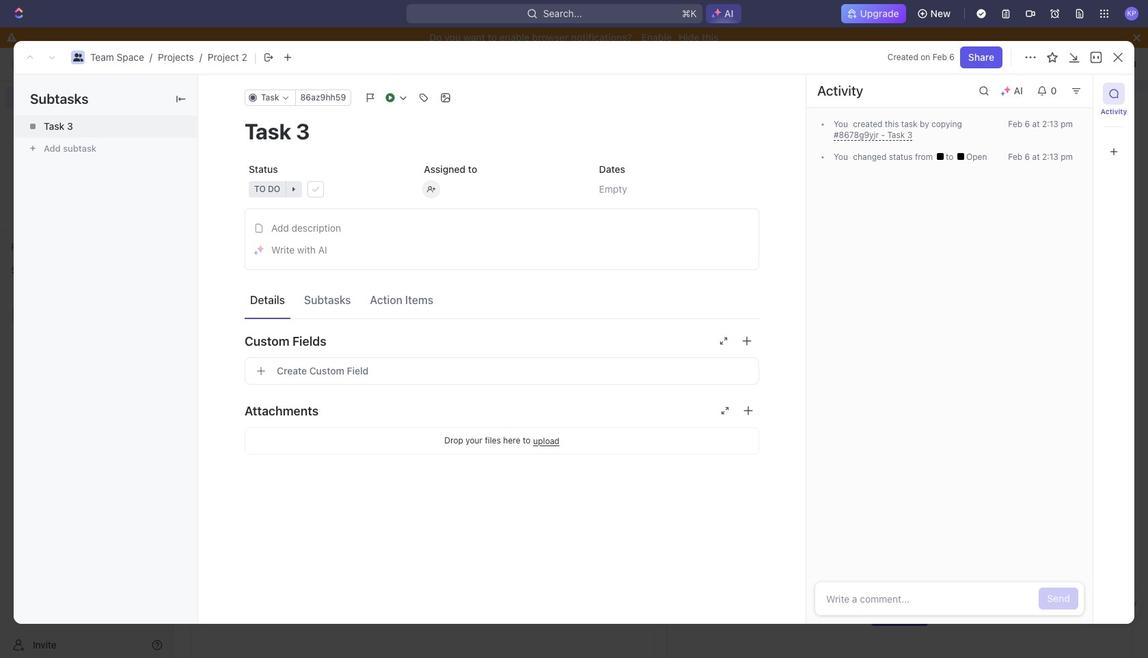 Task type: locate. For each thing, give the bounding box(es) containing it.
‎task down ‎task 1
[[227, 268, 247, 280]]

0 horizontal spatial here.
[[932, 585, 952, 596]]

at
[[1033, 119, 1040, 129], [1033, 152, 1040, 162]]

you inside you created this task by copying #8678g9yjr - task 3
[[834, 119, 848, 129]]

0 vertical spatial pm
[[1061, 119, 1073, 129]]

2:13 for changed status from
[[1043, 152, 1059, 162]]

from for status
[[915, 152, 933, 162]]

on
[[921, 52, 931, 62], [573, 70, 584, 82]]

2 ‎task from the top
[[227, 268, 247, 280]]

0 vertical spatial ai
[[725, 8, 734, 19]]

2 vertical spatial ai
[[318, 244, 327, 256]]

manage cards button
[[1029, 53, 1110, 75]]

feb down ai dropdown button on the top of page
[[1009, 119, 1023, 129]]

1 vertical spatial user group image
[[14, 312, 24, 320]]

0 horizontal spatial this
[[702, 31, 719, 43]]

fields
[[293, 334, 327, 348]]

feb left layout:
[[933, 52, 947, 62]]

space inside team space / projects / project 2 |
[[117, 51, 144, 63]]

home link
[[5, 87, 168, 109]]

your left calendars
[[856, 286, 873, 296]]

1 vertical spatial feb 6 at 2:13 pm
[[1009, 152, 1073, 162]]

/
[[150, 51, 152, 63], [200, 51, 202, 63]]

2 horizontal spatial add
[[888, 613, 903, 623]]

today button
[[1067, 177, 1101, 193]]

will left show
[[915, 286, 928, 296]]

1 vertical spatial feb
[[1009, 119, 1023, 129]]

task up afternoon,
[[261, 92, 279, 103]]

1 vertical spatial at
[[1033, 152, 1040, 162]]

6 for created this task by copying
[[1025, 119, 1031, 129]]

feb 6 at 2:13 pm up today
[[1009, 152, 1073, 162]]

0 vertical spatial you
[[834, 119, 848, 129]]

ai button left 0
[[995, 80, 1032, 102]]

2 down ‎task 2
[[250, 290, 255, 302]]

do
[[268, 184, 280, 194]]

0 vertical spatial task 3
[[44, 120, 73, 132]]

task 3 for task 3 link on top of ‎task 2 link
[[227, 224, 256, 236]]

2 up task 2
[[250, 268, 255, 280]]

more
[[854, 70, 877, 82]]

0 vertical spatial ‎task
[[227, 246, 247, 258]]

you inside alert
[[668, 70, 684, 82]]

send
[[1048, 593, 1071, 604]]

1 vertical spatial kendall
[[227, 334, 259, 345]]

space left projects
[[117, 51, 144, 63]]

team for team space / projects / project 2 |
[[90, 51, 114, 63]]

your left "files"
[[466, 436, 483, 446]]

1 vertical spatial from
[[836, 286, 854, 296]]

0 vertical spatial task
[[902, 119, 918, 129]]

1 horizontal spatial custom
[[310, 365, 345, 377]]

drop,
[[723, 70, 747, 82]]

you for you
[[834, 152, 848, 162]]

alert
[[174, 62, 1149, 92]]

projects link
[[158, 51, 194, 63]]

this up "-" at the right
[[885, 119, 899, 129]]

0 button
[[1032, 80, 1066, 102]]

1 vertical spatial team space link
[[202, 176, 650, 198]]

home inside "link"
[[33, 92, 59, 103]]

excel & csv link
[[1077, 587, 1142, 621]]

calendars
[[876, 286, 913, 296]]

user group image
[[73, 53, 83, 62], [14, 312, 24, 320]]

1 horizontal spatial assigned
[[684, 387, 732, 399]]

0 horizontal spatial team space link
[[90, 51, 144, 63]]

1 ‎task from the top
[[227, 246, 247, 258]]

2 left |
[[242, 51, 247, 63]]

1 vertical spatial assigned
[[684, 387, 732, 399]]

home right projects
[[199, 58, 225, 70]]

custom inside dropdown button
[[245, 334, 290, 348]]

drag,
[[698, 70, 721, 82]]

afternoon,
[[251, 109, 327, 129]]

0 horizontal spatial assigned
[[424, 163, 466, 175]]

upload
[[533, 436, 560, 446]]

add subtask
[[44, 143, 96, 154]]

0 horizontal spatial home
[[33, 92, 59, 103]]

cards
[[1075, 58, 1102, 70]]

1 horizontal spatial add
[[271, 222, 289, 234]]

at right open
[[1033, 152, 1040, 162]]

2:13
[[1043, 119, 1059, 129], [1043, 152, 1059, 162]]

add left subtask
[[44, 143, 61, 154]]

to right here at the bottom left of page
[[523, 436, 531, 446]]

subtasks up inbox
[[30, 91, 89, 107]]

to left open
[[946, 152, 956, 162]]

on right turning at the left top
[[573, 70, 584, 82]]

subtasks button
[[299, 287, 357, 312]]

task 3 for task 3 link above ‎task 1 link
[[227, 202, 256, 214]]

0 vertical spatial ai button
[[706, 4, 742, 23]]

subtasks up "fields"
[[304, 294, 351, 306]]

task down 'appear'
[[906, 613, 922, 623]]

changed status from
[[851, 152, 936, 162]]

1 vertical spatial space
[[253, 181, 281, 192]]

task 2
[[227, 290, 255, 302]]

0 horizontal spatial from
[[836, 286, 854, 296]]

1 horizontal spatial on
[[921, 52, 931, 62]]

home up inbox
[[33, 92, 59, 103]]

at down 0 dropdown button
[[1033, 119, 1040, 129]]

0 horizontal spatial custom
[[245, 334, 290, 348]]

cards.
[[797, 70, 824, 82]]

tree
[[5, 282, 168, 466]]

1 vertical spatial 2:13
[[1043, 152, 1059, 162]]

3 up the status
[[908, 130, 913, 140]]

1 down details
[[250, 312, 254, 323]]

1 horizontal spatial activity
[[1101, 107, 1128, 116]]

0 vertical spatial 2
[[242, 51, 247, 63]]

ai right ⌘k on the top of page
[[725, 8, 734, 19]]

on inside alert
[[573, 70, 584, 82]]

1 vertical spatial task
[[906, 613, 922, 623]]

2 vertical spatial task 3
[[227, 224, 256, 236]]

task up docs
[[44, 120, 64, 132]]

3
[[67, 120, 73, 132], [908, 130, 913, 140], [250, 202, 256, 214], [250, 224, 256, 236]]

task 3 down team space
[[227, 202, 256, 214]]

write
[[271, 244, 295, 256]]

team down recents
[[227, 181, 251, 192]]

1 vertical spatial home
[[33, 92, 59, 103]]

team for team space
[[227, 181, 251, 192]]

to right "assigned"
[[862, 585, 870, 596]]

add task
[[888, 613, 922, 623]]

2 vertical spatial 2
[[250, 290, 255, 302]]

space down status at top left
[[253, 181, 281, 192]]

1 vertical spatial ai button
[[995, 80, 1032, 102]]

from inside 'task sidebar content' section
[[915, 152, 933, 162]]

2 2:13 from the top
[[1043, 152, 1059, 162]]

0 horizontal spatial edit
[[586, 70, 603, 82]]

activity down learn
[[818, 83, 864, 98]]

0 vertical spatial kendall
[[331, 109, 386, 129]]

ai
[[725, 8, 734, 19], [1014, 85, 1024, 96], [318, 244, 327, 256]]

1 / from the left
[[150, 51, 152, 63]]

on right created
[[921, 52, 931, 62]]

‎task up ‎task 2
[[227, 246, 247, 258]]

ai right with
[[318, 244, 327, 256]]

0 vertical spatial custom
[[245, 334, 290, 348]]

you up add task button
[[872, 585, 886, 596]]

2 vertical spatial add
[[888, 613, 903, 623]]

with
[[297, 244, 316, 256]]

task right "-" at the right
[[888, 130, 905, 140]]

team space link down assigned to
[[202, 176, 650, 198]]

space for team space / projects / project 2 |
[[117, 51, 144, 63]]

pm for changed status from
[[1061, 152, 1073, 162]]

1 vertical spatial pm
[[1061, 152, 1073, 162]]

task inside you created this task by copying #8678g9yjr - task 3
[[902, 119, 918, 129]]

0 vertical spatial team
[[90, 51, 114, 63]]

0 vertical spatial 1
[[250, 246, 254, 258]]

1 vertical spatial 6
[[1025, 119, 1031, 129]]

1 horizontal spatial space
[[253, 181, 281, 192]]

1 vertical spatial subtasks
[[304, 294, 351, 306]]

1 horizontal spatial will
[[915, 286, 928, 296]]

task 3 link up subtask
[[14, 116, 198, 137]]

1 pm from the top
[[1061, 119, 1073, 129]]

you right allows
[[668, 70, 684, 82]]

1 vertical spatial this
[[885, 119, 899, 129]]

1 2:13 from the top
[[1043, 119, 1059, 129]]

from right the status
[[915, 152, 933, 162]]

add for add subtask
[[44, 143, 61, 154]]

tasks
[[801, 585, 823, 596]]

team inside team space 'link'
[[227, 181, 251, 192]]

2 inside team space / projects / project 2 |
[[242, 51, 247, 63]]

task inside dropdown button
[[261, 92, 279, 103]]

task 3 up docs
[[44, 120, 73, 132]]

do you want to enable browser notifications? enable hide this
[[430, 31, 719, 43]]

from right items
[[836, 286, 854, 296]]

1 1 from the top
[[250, 246, 254, 258]]

team up home "link"
[[90, 51, 114, 63]]

you down the #8678g9yjr
[[834, 152, 848, 162]]

space inside 'link'
[[253, 181, 281, 192]]

action
[[370, 294, 403, 306]]

/ left project
[[200, 51, 202, 63]]

0 horizontal spatial team
[[90, 51, 114, 63]]

1 vertical spatial will
[[888, 585, 901, 596]]

3 down team space
[[250, 202, 256, 214]]

0 vertical spatial feb 6 at 2:13 pm
[[1009, 119, 1073, 129]]

1 vertical spatial add
[[271, 222, 289, 234]]

user group image down spaces
[[14, 312, 24, 320]]

1 horizontal spatial you
[[668, 70, 684, 82]]

field
[[347, 365, 369, 377]]

upgrade link
[[841, 4, 906, 23]]

task 3 link up ‎task 2 link
[[202, 219, 650, 241]]

edit left layout
[[586, 70, 603, 82]]

1 you from the top
[[834, 119, 848, 129]]

team space link up home "link"
[[90, 51, 144, 63]]

3 inside you created this task by copying #8678g9yjr - task 3
[[908, 130, 913, 140]]

1 horizontal spatial this
[[885, 119, 899, 129]]

2 for ‎task
[[250, 268, 255, 280]]

6 right open
[[1025, 152, 1031, 162]]

2 you from the top
[[834, 152, 848, 162]]

notifications?
[[571, 31, 632, 43]]

feb 6 at 2:13 pm for changed status from
[[1009, 152, 1073, 162]]

2 inside task 2 link
[[250, 290, 255, 302]]

tree inside sidebar navigation
[[5, 282, 168, 466]]

2 / from the left
[[200, 51, 202, 63]]

0 vertical spatial activity
[[818, 83, 864, 98]]

to do
[[254, 184, 280, 194]]

empty
[[599, 183, 627, 195]]

1 horizontal spatial subtasks
[[304, 294, 351, 306]]

1 horizontal spatial ai
[[725, 8, 734, 19]]

1 vertical spatial team
[[227, 181, 251, 192]]

0 vertical spatial space
[[117, 51, 144, 63]]

2 feb 6 at 2:13 pm from the top
[[1009, 152, 1073, 162]]

pm down 0 dropdown button
[[1061, 119, 1073, 129]]

task 3 up ‎task 1
[[227, 224, 256, 236]]

ai inside dropdown button
[[1014, 85, 1024, 96]]

browser
[[532, 31, 569, 43]]

custom down "task 1"
[[245, 334, 290, 348]]

1 vertical spatial edit
[[586, 70, 603, 82]]

send button
[[1039, 588, 1079, 610]]

2 horizontal spatial you
[[872, 585, 886, 596]]

2 inside ‎task 2 link
[[250, 268, 255, 280]]

1 horizontal spatial here.
[[953, 286, 972, 296]]

attachments
[[245, 404, 319, 418]]

favorites
[[11, 242, 47, 252]]

this right the hide
[[702, 31, 719, 43]]

kendall parks's list
[[227, 334, 312, 345]]

add
[[44, 143, 61, 154], [271, 222, 289, 234], [888, 613, 903, 623]]

0 vertical spatial user group image
[[73, 53, 83, 62]]

6
[[950, 52, 955, 62], [1025, 119, 1031, 129], [1025, 152, 1031, 162]]

/ left projects link
[[150, 51, 152, 63]]

0 vertical spatial will
[[915, 286, 928, 296]]

to left do
[[254, 184, 266, 194]]

learn
[[827, 70, 852, 82]]

will left 'appear'
[[888, 585, 901, 596]]

2
[[242, 51, 247, 63], [250, 268, 255, 280], [250, 290, 255, 302]]

1 at from the top
[[1033, 119, 1040, 129]]

pm for created this task by copying
[[1061, 119, 1073, 129]]

feb right open
[[1009, 152, 1023, 162]]

list
[[296, 334, 312, 345]]

2 at from the top
[[1033, 152, 1040, 162]]

2 pm from the top
[[1061, 152, 1073, 162]]

team space link
[[90, 51, 144, 63], [202, 176, 650, 198]]

0 vertical spatial subtasks
[[30, 91, 89, 107]]

1 horizontal spatial /
[[200, 51, 202, 63]]

ai button right ⌘k on the top of page
[[706, 4, 742, 23]]

2 vertical spatial feb
[[1009, 152, 1023, 162]]

me
[[748, 387, 764, 399]]

0 vertical spatial this
[[702, 31, 719, 43]]

0 vertical spatial add
[[44, 143, 61, 154]]

1 vertical spatial activity
[[1101, 107, 1128, 116]]

0 vertical spatial on
[[921, 52, 931, 62]]

task left the by
[[902, 119, 918, 129]]

0 vertical spatial home
[[199, 58, 225, 70]]

&
[[1114, 600, 1120, 609]]

kendall down 86az9hh59 button
[[331, 109, 386, 129]]

this inside you created this task by copying #8678g9yjr - task 3
[[885, 119, 899, 129]]

you right do
[[445, 31, 461, 43]]

0 horizontal spatial add
[[44, 143, 61, 154]]

assigned to
[[424, 163, 477, 175]]

0 horizontal spatial space
[[117, 51, 144, 63]]

kendall down "task 1"
[[227, 334, 259, 345]]

ai left 0 dropdown button
[[1014, 85, 1024, 96]]

add description button
[[250, 217, 755, 239]]

1 vertical spatial on
[[573, 70, 584, 82]]

1 vertical spatial you
[[834, 152, 848, 162]]

details
[[250, 294, 285, 306]]

here. right 'appear'
[[932, 585, 952, 596]]

add up write
[[271, 222, 289, 234]]

‎task for ‎task 2
[[227, 268, 247, 280]]

manage cards
[[1037, 58, 1102, 70]]

feb 6 at 2:13 pm
[[1009, 119, 1073, 129], [1009, 152, 1073, 162]]

team inside team space / projects / project 2 |
[[90, 51, 114, 63]]

pm up today
[[1061, 152, 1073, 162]]

this
[[702, 31, 719, 43], [885, 119, 899, 129]]

from
[[915, 152, 933, 162], [836, 286, 854, 296]]

1 horizontal spatial team space link
[[202, 176, 650, 198]]

edit left layout:
[[942, 58, 959, 70]]

here
[[503, 436, 521, 446]]

0 vertical spatial assigned
[[424, 163, 466, 175]]

feb 6 at 2:13 pm for created this task by copying
[[1009, 119, 1073, 129]]

1 horizontal spatial ai button
[[995, 80, 1032, 102]]

feb 6 at 2:13 pm down 0 dropdown button
[[1009, 119, 1073, 129]]

your left home!
[[483, 70, 503, 82]]

1 vertical spatial here.
[[932, 585, 952, 596]]

to left drag,
[[686, 70, 695, 82]]

empty button
[[595, 177, 760, 202]]

agenda items from your calendars will show here.
[[781, 286, 975, 296]]

0 horizontal spatial on
[[573, 70, 584, 82]]

1 horizontal spatial edit
[[942, 58, 959, 70]]

86az9hh59
[[300, 92, 346, 103]]

recents
[[208, 157, 250, 170]]

custom fields button
[[245, 325, 760, 358]]

custom left field
[[310, 365, 345, 377]]

to left me
[[735, 387, 745, 399]]

2 vertical spatial your
[[466, 436, 483, 446]]

to right want
[[488, 31, 497, 43]]

new
[[931, 8, 951, 19]]

1 horizontal spatial home
[[199, 58, 225, 70]]

1
[[250, 246, 254, 258], [250, 312, 254, 323]]

user group image up home "link"
[[73, 53, 83, 62]]

here. right show
[[953, 286, 972, 296]]

2 vertical spatial 6
[[1025, 152, 1031, 162]]

1 horizontal spatial from
[[915, 152, 933, 162]]

activity down cards
[[1101, 107, 1128, 116]]

#8678g9yjr
[[834, 130, 879, 140]]

add down "tasks assigned to you will appear here."
[[888, 613, 903, 623]]

0 horizontal spatial will
[[888, 585, 901, 596]]

0 horizontal spatial you
[[445, 31, 461, 43]]

1 up ‎task 2
[[250, 246, 254, 258]]

6 left layout:
[[950, 52, 955, 62]]

my work
[[208, 387, 253, 399]]

0 vertical spatial your
[[483, 70, 503, 82]]

do
[[430, 31, 442, 43]]

1 vertical spatial ‎task
[[227, 268, 247, 280]]

0 horizontal spatial ai
[[318, 244, 327, 256]]

you up the #8678g9yjr
[[834, 119, 848, 129]]

6 down ai dropdown button on the top of page
[[1025, 119, 1031, 129]]

your
[[483, 70, 503, 82], [856, 286, 873, 296], [466, 436, 483, 446]]

1 feb 6 at 2:13 pm from the top
[[1009, 119, 1073, 129]]

2 1 from the top
[[250, 312, 254, 323]]

learn more link
[[827, 70, 877, 82]]

2 horizontal spatial ai
[[1014, 85, 1024, 96]]

favorites button
[[5, 239, 61, 256]]



Task type: vqa. For each thing, say whether or not it's contained in the screenshot.
bottom the pm
yes



Task type: describe. For each thing, give the bounding box(es) containing it.
dates
[[599, 163, 626, 175]]

enable
[[500, 31, 530, 43]]

created
[[854, 119, 883, 129]]

0 vertical spatial feb
[[933, 52, 947, 62]]

customize
[[434, 70, 480, 82]]

0 horizontal spatial kendall
[[227, 334, 259, 345]]

ai button inside 'task sidebar content' section
[[995, 80, 1032, 102]]

home!
[[505, 70, 534, 82]]

‎task 2
[[227, 268, 255, 280]]

task down task 2
[[227, 312, 247, 323]]

open
[[964, 152, 988, 162]]

‎task for ‎task 1
[[227, 246, 247, 258]]

want
[[464, 31, 485, 43]]

add for add task
[[888, 613, 903, 623]]

|
[[254, 50, 257, 64]]

projects
[[158, 51, 194, 63]]

1 for task 1
[[250, 312, 254, 323]]

write with ai button
[[250, 239, 755, 261]]

0 horizontal spatial ai button
[[706, 4, 742, 23]]

create custom field
[[277, 365, 369, 377]]

inbox
[[33, 115, 57, 126]]

allows
[[638, 70, 665, 82]]

your inside alert
[[483, 70, 503, 82]]

create
[[277, 365, 307, 377]]

task up "task 1"
[[227, 290, 247, 302]]

new button
[[912, 3, 959, 25]]

⌘k
[[683, 8, 697, 19]]

parks's
[[262, 334, 294, 345]]

task inside button
[[906, 613, 922, 623]]

task button
[[245, 90, 296, 106]]

user group image inside sidebar navigation
[[14, 312, 24, 320]]

copying
[[932, 119, 962, 129]]

csv
[[1122, 600, 1137, 609]]

at for created this task by copying
[[1033, 119, 1040, 129]]

created
[[888, 52, 919, 62]]

add subtask button
[[14, 137, 198, 159]]

task 3 link up ‎task 1 link
[[202, 198, 650, 219]]

task down team space
[[227, 202, 247, 214]]

1 horizontal spatial user group image
[[73, 53, 83, 62]]

project 2 link
[[208, 51, 247, 63]]

assigned for assigned to me
[[684, 387, 732, 399]]

2:13 for created this task by copying
[[1043, 119, 1059, 129]]

to inside dropdown button
[[254, 184, 266, 194]]

activity inside task sidebar navigation tab list
[[1101, 107, 1128, 116]]

status
[[889, 152, 913, 162]]

invite
[[33, 639, 57, 651]]

status
[[249, 163, 278, 175]]

to inside drop your files here to upload
[[523, 436, 531, 446]]

2 vertical spatial you
[[872, 585, 886, 596]]

feb for changed status from
[[1009, 152, 1023, 162]]

3 up add subtask
[[67, 120, 73, 132]]

attachments button
[[245, 395, 760, 427]]

task sidebar content section
[[803, 75, 1093, 624]]

good afternoon, kendall
[[207, 109, 386, 129]]

ai button
[[995, 80, 1032, 102]]

good
[[207, 109, 248, 129]]

write with ai
[[271, 244, 327, 256]]

created on feb 6
[[888, 52, 955, 62]]

alert containing 🏡 customize your home! turning on edit layout allows you to drag, drop, and resize cards.
[[174, 62, 1149, 92]]

at for changed status from
[[1033, 152, 1040, 162]]

edit inside alert
[[586, 70, 603, 82]]

feb for created this task by copying
[[1009, 119, 1023, 129]]

you for you created this task by copying #8678g9yjr - task 3
[[834, 119, 848, 129]]

assigned
[[825, 585, 860, 596]]

kendall parks's list link
[[202, 329, 650, 351]]

hide
[[679, 31, 700, 43]]

1 for ‎task 1
[[250, 246, 254, 258]]

0 horizontal spatial subtasks
[[30, 91, 89, 107]]

task 1 link
[[202, 307, 650, 329]]

6 for changed status from
[[1025, 152, 1031, 162]]

team space / projects / project 2 |
[[90, 50, 257, 64]]

task 1
[[227, 312, 254, 323]]

share button
[[960, 46, 1003, 68]]

add description
[[271, 222, 341, 234]]

excel & csv
[[1093, 600, 1137, 609]]

layout
[[606, 70, 636, 82]]

task inside you created this task by copying #8678g9yjr - task 3
[[888, 130, 905, 140]]

action items button
[[365, 287, 439, 312]]

to down the edit task name text field
[[468, 163, 477, 175]]

excel
[[1093, 600, 1112, 609]]

from for items
[[836, 286, 854, 296]]

subtasks inside button
[[304, 294, 351, 306]]

sidebar navigation
[[0, 48, 174, 658]]

tasks assigned to you will appear here.
[[801, 585, 954, 596]]

2 for task
[[250, 290, 255, 302]]

details button
[[245, 287, 291, 312]]

appear
[[903, 585, 930, 596]]

items
[[813, 286, 834, 296]]

‎task 1
[[227, 246, 254, 258]]

enable
[[642, 31, 672, 43]]

and
[[749, 70, 766, 82]]

search...
[[544, 8, 583, 19]]

docs link
[[5, 133, 168, 155]]

work
[[226, 387, 253, 399]]

task up ‎task 1
[[227, 224, 247, 236]]

task 2 link
[[202, 285, 650, 307]]

1 vertical spatial your
[[856, 286, 873, 296]]

assigned for assigned to
[[424, 163, 466, 175]]

‎task 1 link
[[202, 241, 650, 263]]

custom inside button
[[310, 365, 345, 377]]

3 up ‎task 1
[[250, 224, 256, 236]]

subtask
[[63, 143, 96, 154]]

your inside drop your files here to upload
[[466, 436, 483, 446]]

project
[[208, 51, 239, 63]]

🏡
[[419, 70, 431, 82]]

🏡 customize your home! turning on edit layout allows you to drag, drop, and resize cards. learn more
[[419, 70, 877, 82]]

share
[[969, 51, 995, 63]]

by
[[920, 119, 930, 129]]

0
[[1051, 85, 1057, 96]]

task sidebar navigation tab list
[[1099, 83, 1129, 163]]

0 vertical spatial 6
[[950, 52, 955, 62]]

to inside alert
[[686, 70, 695, 82]]

to inside 'task sidebar content' section
[[946, 152, 956, 162]]

team space
[[227, 181, 281, 192]]

docs
[[33, 138, 55, 150]]

0 vertical spatial edit
[[942, 58, 959, 70]]

0 vertical spatial you
[[445, 31, 461, 43]]

today
[[1072, 180, 1096, 190]]

my
[[208, 387, 224, 399]]

manage
[[1037, 58, 1073, 70]]

turning
[[537, 70, 570, 82]]

kp
[[1128, 9, 1137, 17]]

show
[[930, 286, 950, 296]]

space for team space
[[253, 181, 281, 192]]

layout:
[[961, 58, 991, 70]]

resize
[[768, 70, 794, 82]]

activity inside 'task sidebar content' section
[[818, 83, 864, 98]]

add for add description
[[271, 222, 289, 234]]

86az9hh59 button
[[295, 90, 352, 106]]

edit layout:
[[942, 58, 991, 70]]

Edit task name text field
[[245, 118, 760, 144]]



